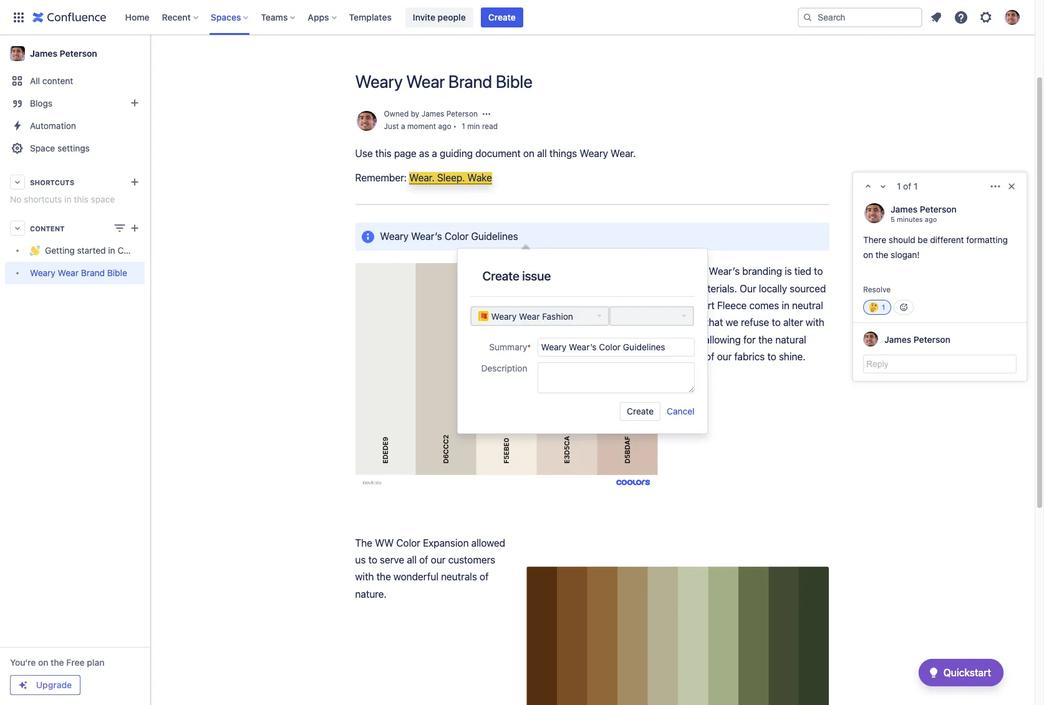 Task type: vqa. For each thing, say whether or not it's contained in the screenshot.
the topmost "Wear"
yes



Task type: describe. For each thing, give the bounding box(es) containing it.
document
[[476, 148, 521, 159]]

space
[[30, 143, 55, 154]]

tree inside space element
[[5, 240, 164, 285]]

color for guidelines
[[445, 231, 469, 242]]

wake
[[468, 173, 492, 184]]

weary wear fashion
[[492, 311, 574, 322]]

teams button
[[257, 7, 300, 27]]

confluence
[[118, 246, 164, 256]]

previous comment image
[[861, 179, 876, 194]]

should
[[889, 235, 916, 245]]

shortcuts
[[30, 178, 74, 186]]

create for create issue
[[483, 269, 520, 283]]

materials.
[[694, 283, 738, 294]]

minutes
[[898, 215, 924, 223]]

locally
[[759, 283, 788, 294]]

description
[[482, 363, 528, 374]]

use
[[355, 148, 373, 159]]

0 vertical spatial brand
[[449, 71, 492, 92]]

cancel link
[[661, 406, 695, 417]]

weary up owned
[[355, 71, 403, 92]]

ww
[[375, 538, 394, 549]]

we
[[726, 317, 739, 329]]

sleep.
[[437, 173, 465, 184]]

james peterson inside space element
[[30, 48, 97, 59]]

free
[[66, 658, 85, 668]]

1 horizontal spatial on
[[524, 148, 535, 159]]

expansion
[[423, 538, 469, 549]]

james peterson link up all content link
[[5, 41, 145, 66]]

no shortcuts in this space
[[10, 194, 115, 205]]

different
[[931, 235, 965, 245]]

weary wear fashion link
[[471, 307, 609, 326]]

invite people button
[[406, 7, 474, 27]]

with inside the ww color expansion allowed us to serve all of our customers with the wonderful neutrals of nature.
[[355, 572, 374, 583]]

guiding
[[440, 148, 473, 159]]

fabrics
[[735, 352, 765, 363]]

slogan!
[[891, 250, 920, 260]]

panel info image
[[360, 230, 375, 245]]

to left shine.
[[768, 352, 777, 363]]

content
[[42, 76, 73, 86]]

close comment sidebar image
[[1007, 182, 1017, 192]]

Reply field
[[864, 355, 1017, 374]]

weary right the things at the top of the page
[[580, 148, 608, 159]]

change view image
[[112, 221, 127, 236]]

content
[[30, 224, 65, 233]]

weary up "summary"
[[492, 311, 517, 322]]

resolve
[[864, 286, 891, 295]]

add reaction image
[[899, 303, 909, 313]]

fleece
[[718, 300, 747, 311]]

bible inside space element
[[107, 268, 127, 279]]

james down add reaction icon
[[885, 335, 912, 345]]

comment by james peterson comment
[[854, 179, 1027, 323]]

the ww color expansion allowed us to serve all of our customers with the wonderful neutrals of nature.
[[355, 538, 508, 600]]

brand inside space element
[[81, 268, 105, 279]]

the inside the weary wear's branding is tied to its' materials. our locally sourced comfort fleece comes in neutral tones that we refuse to alter with dyes; allowing for the natural tones of our fabrics to shine.
[[759, 334, 773, 346]]

0 vertical spatial wear
[[407, 71, 445, 92]]

there
[[864, 235, 887, 245]]

space settings
[[30, 143, 90, 154]]

automation
[[30, 120, 76, 131]]

5 minutes ago
[[891, 215, 938, 223]]

all content
[[30, 76, 73, 86]]

fashion
[[543, 311, 574, 322]]

1 button
[[864, 300, 892, 315]]

create a page image
[[127, 221, 142, 236]]

copy link to comment image
[[936, 214, 946, 224]]

guidelines
[[472, 231, 518, 242]]

weary wear brand bible link
[[5, 262, 145, 285]]

1 for 1 of 1
[[898, 181, 902, 192]]

you're
[[10, 658, 36, 668]]

1 tones from the top
[[678, 317, 703, 329]]

collapse sidebar image
[[136, 41, 164, 66]]

all for serve
[[407, 555, 417, 566]]

customers
[[449, 555, 496, 566]]

to inside the ww color expansion allowed us to serve all of our customers with the wonderful neutrals of nature.
[[369, 555, 378, 566]]

on inside the there should be different formatting on the slogan!
[[864, 250, 874, 260]]

allowed
[[472, 538, 506, 549]]

next comment image
[[876, 179, 891, 194]]

page
[[394, 148, 417, 159]]

weary wear brand bible inside space element
[[30, 268, 127, 279]]

create issue
[[483, 269, 551, 283]]

remember: wear. sleep. wake
[[355, 173, 492, 184]]

james peterson for james peterson link in the 'comment'
[[891, 204, 957, 214]]

peterson inside 'comment'
[[921, 204, 957, 214]]

home
[[125, 12, 150, 22]]

add shortcut image
[[127, 175, 142, 190]]

natural
[[776, 334, 807, 346]]

create a blog image
[[127, 95, 142, 110]]

recent button
[[158, 7, 203, 27]]

james up moment
[[422, 109, 445, 118]]

shine.
[[779, 352, 806, 363]]

weary inside tree
[[30, 268, 55, 279]]

to right tied in the right of the page
[[815, 266, 824, 277]]

search image
[[803, 12, 813, 22]]

1 for 1
[[882, 303, 886, 311]]

refuse
[[741, 317, 770, 329]]

started
[[77, 246, 106, 256]]

upgrade
[[36, 680, 72, 691]]

the inside space element
[[51, 658, 64, 668]]

spaces
[[211, 12, 241, 22]]

is
[[785, 266, 792, 277]]

create for create
[[489, 12, 516, 22]]

remember:
[[355, 173, 407, 184]]

blogs
[[30, 98, 53, 109]]

content button
[[5, 217, 145, 240]]

cancel
[[667, 406, 695, 417]]

all for on
[[537, 148, 547, 159]]

james peterson link inside 'comment'
[[891, 204, 957, 214]]

serve
[[380, 555, 405, 566]]

1 horizontal spatial a
[[432, 148, 437, 159]]

spaces button
[[207, 7, 254, 27]]

sourced
[[790, 283, 827, 294]]

templates link
[[346, 7, 396, 27]]

allowing
[[705, 334, 741, 346]]

our inside the weary wear's branding is tied to its' materials. our locally sourced comfort fleece comes in neutral tones that we refuse to alter with dyes; allowing for the natural tones of our fabrics to shine.
[[718, 352, 732, 363]]

weary wear's branding is tied to its' materials. our locally sourced comfort fleece comes in neutral tones that we refuse to alter with dyes; allowing for the natural tones of our fabrics to shine.
[[678, 266, 829, 363]]

of right next comment image
[[904, 181, 912, 192]]



Task type: locate. For each thing, give the bounding box(es) containing it.
wear left fashion
[[519, 311, 540, 322]]

dyes;
[[678, 334, 702, 346]]

1 horizontal spatial in
[[108, 246, 115, 256]]

0 horizontal spatial brand
[[81, 268, 105, 279]]

james peterson image down 1 button
[[864, 332, 879, 347]]

this down shortcuts dropdown button
[[74, 194, 88, 205]]

0 horizontal spatial color
[[397, 538, 421, 549]]

james up all content
[[30, 48, 57, 59]]

0 horizontal spatial all
[[407, 555, 417, 566]]

read
[[482, 121, 498, 131]]

wear down getting
[[58, 268, 79, 279]]

to
[[815, 266, 824, 277], [772, 317, 781, 329], [768, 352, 777, 363], [369, 555, 378, 566]]

confluence image
[[32, 10, 106, 25], [32, 10, 106, 25]]

2 horizontal spatial on
[[864, 250, 874, 260]]

in down shortcuts dropdown button
[[64, 194, 71, 205]]

1 vertical spatial brand
[[81, 268, 105, 279]]

james inside 'comment'
[[891, 204, 918, 214]]

1 vertical spatial on
[[864, 250, 874, 260]]

james peterson link up min
[[422, 109, 478, 118]]

peterson inside space element
[[60, 48, 97, 59]]

1 vertical spatial with
[[355, 572, 374, 583]]

5
[[891, 215, 896, 223]]

just
[[384, 121, 399, 131]]

james peterson link up 5 minutes ago
[[891, 204, 957, 214]]

1 horizontal spatial color
[[445, 231, 469, 242]]

2 vertical spatial james peterson
[[885, 335, 951, 345]]

shortcuts button
[[5, 171, 145, 193]]

0 vertical spatial a
[[401, 121, 405, 131]]

peterson up all content link
[[60, 48, 97, 59]]

teams
[[261, 12, 288, 22]]

0 vertical spatial in
[[64, 194, 71, 205]]

james up minutes
[[891, 204, 918, 214]]

None submit
[[621, 402, 661, 421]]

apps
[[308, 12, 329, 22]]

wear's down remember: wear. sleep. wake
[[411, 231, 442, 242]]

1 vertical spatial weary wear brand bible
[[30, 268, 127, 279]]

summary
[[490, 342, 528, 352]]

0 vertical spatial create
[[489, 12, 516, 22]]

0 horizontal spatial wear
[[58, 268, 79, 279]]

color up serve
[[397, 538, 421, 549]]

weary wear brand bible up owned by james peterson
[[355, 71, 533, 92]]

1 horizontal spatial bible
[[496, 71, 533, 92]]

wear. down 'as' in the top left of the page
[[410, 173, 435, 184]]

premium image
[[18, 681, 28, 691]]

all inside the ww color expansion allowed us to serve all of our customers with the wonderful neutrals of nature.
[[407, 555, 417, 566]]

weary wear's color guidelines
[[380, 231, 518, 242]]

0 vertical spatial wear.
[[611, 148, 636, 159]]

james peterson image
[[865, 203, 885, 223], [864, 332, 879, 347]]

upgrade button
[[11, 677, 80, 695]]

1 horizontal spatial weary wear brand bible
[[355, 71, 533, 92]]

0 horizontal spatial wear's
[[411, 231, 442, 242]]

templates
[[349, 12, 392, 22]]

0 vertical spatial all
[[537, 148, 547, 159]]

james peterson inside 'comment'
[[891, 204, 957, 214]]

overflow menu icon image
[[990, 180, 1002, 193]]

getting started in confluence
[[45, 246, 164, 256]]

all
[[30, 76, 40, 86]]

2 vertical spatial wear
[[519, 311, 540, 322]]

the right for
[[759, 334, 773, 346]]

shortcuts
[[24, 194, 62, 205]]

james peterson link
[[5, 41, 145, 66], [422, 109, 478, 118], [891, 204, 957, 214], [885, 335, 951, 345]]

1 vertical spatial wear's
[[709, 266, 740, 277]]

us
[[355, 555, 366, 566]]

1 vertical spatial wear.
[[410, 173, 435, 184]]

min
[[468, 121, 480, 131]]

2 horizontal spatial in
[[782, 300, 790, 311]]

0 horizontal spatial weary wear brand bible
[[30, 268, 127, 279]]

color for expansion
[[397, 538, 421, 549]]

moment
[[408, 121, 436, 131]]

tones
[[678, 317, 703, 329], [678, 352, 703, 363]]

1 vertical spatial bible
[[107, 268, 127, 279]]

neutrals
[[441, 572, 477, 583]]

in up alter
[[782, 300, 790, 311]]

1 horizontal spatial this
[[376, 148, 392, 159]]

create left issue
[[483, 269, 520, 283]]

weary right the panel info icon
[[380, 231, 409, 242]]

on
[[524, 148, 535, 159], [864, 250, 874, 260], [38, 658, 48, 668]]

1 of 1
[[898, 181, 918, 192]]

create link
[[481, 7, 524, 27]]

0 vertical spatial our
[[718, 352, 732, 363]]

all
[[537, 148, 547, 159], [407, 555, 417, 566]]

the down there
[[876, 250, 889, 260]]

the
[[876, 250, 889, 260], [759, 334, 773, 346], [377, 572, 391, 583], [51, 658, 64, 668]]

automation link
[[5, 115, 145, 137]]

invite people
[[413, 12, 466, 22]]

1 vertical spatial ago
[[925, 215, 938, 223]]

1 vertical spatial all
[[407, 555, 417, 566]]

apps button
[[304, 7, 342, 27]]

wear's for branding
[[709, 266, 740, 277]]

brand
[[449, 71, 492, 92], [81, 268, 105, 279]]

wear
[[407, 71, 445, 92], [58, 268, 79, 279], [519, 311, 540, 322]]

formatting
[[967, 235, 1009, 245]]

that
[[706, 317, 724, 329]]

getting started in confluence link
[[5, 240, 164, 262]]

tones down dyes; on the right top of the page
[[678, 352, 703, 363]]

nature.
[[355, 589, 387, 600]]

james peterson link up reply field
[[885, 335, 951, 345]]

0 vertical spatial this
[[376, 148, 392, 159]]

wear's for color
[[411, 231, 442, 242]]

tree
[[5, 240, 164, 285]]

space element
[[0, 35, 164, 706]]

no
[[10, 194, 21, 205]]

peterson up min
[[447, 109, 478, 118]]

to left alter
[[772, 317, 781, 329]]

0 vertical spatial james peterson image
[[865, 203, 885, 223]]

you're on the free plan
[[10, 658, 105, 668]]

james peterson
[[30, 48, 97, 59], [891, 204, 957, 214], [885, 335, 951, 345]]

james inside space element
[[30, 48, 57, 59]]

weary inside the weary wear's branding is tied to its' materials. our locally sourced comfort fleece comes in neutral tones that we refuse to alter with dyes; allowing for the natural tones of our fabrics to shine.
[[678, 266, 707, 277]]

with down neutral on the right of page
[[806, 317, 825, 329]]

wear. right the things at the top of the page
[[611, 148, 636, 159]]

our down expansion
[[431, 555, 446, 566]]

brand down started
[[81, 268, 105, 279]]

appswitcher icon image
[[11, 10, 26, 25]]

1 inside button
[[882, 303, 886, 311]]

this inside space element
[[74, 194, 88, 205]]

1 vertical spatial create
[[483, 269, 520, 283]]

brand up the manage page ownership image
[[449, 71, 492, 92]]

weary down getting
[[30, 268, 55, 279]]

wear's up materials.
[[709, 266, 740, 277]]

in for started
[[108, 246, 115, 256]]

Description text field
[[538, 362, 695, 394]]

0 vertical spatial ago
[[438, 121, 452, 131]]

2 vertical spatial in
[[782, 300, 790, 311]]

our down allowing
[[718, 352, 732, 363]]

owned
[[384, 109, 409, 118]]

0 horizontal spatial wear.
[[410, 173, 435, 184]]

0 vertical spatial bible
[[496, 71, 533, 92]]

in inside the weary wear's branding is tied to its' materials. our locally sourced comfort fleece comes in neutral tones that we refuse to alter with dyes; allowing for the natural tones of our fabrics to shine.
[[782, 300, 790, 311]]

banner
[[0, 0, 1036, 35]]

1 vertical spatial our
[[431, 555, 446, 566]]

tied
[[795, 266, 812, 277]]

1 vertical spatial this
[[74, 194, 88, 205]]

on down there
[[864, 250, 874, 260]]

1 horizontal spatial wear
[[407, 71, 445, 92]]

of up the wonderful
[[420, 555, 429, 566]]

tones up dyes; on the right top of the page
[[678, 317, 703, 329]]

:thinking: image
[[869, 303, 879, 313], [869, 303, 879, 313]]

of down allowing
[[706, 352, 715, 363]]

banner containing home
[[0, 0, 1036, 35]]

the down serve
[[377, 572, 391, 583]]

wear.
[[611, 148, 636, 159], [410, 173, 435, 184]]

Search field
[[798, 7, 923, 27]]

0 horizontal spatial with
[[355, 572, 374, 583]]

wear up owned by james peterson
[[407, 71, 445, 92]]

1 vertical spatial james peterson
[[891, 204, 957, 214]]

alter
[[784, 317, 804, 329]]

things
[[550, 148, 577, 159]]

1 min read
[[462, 121, 498, 131]]

create inside global 'element'
[[489, 12, 516, 22]]

your profile and preferences image
[[1006, 10, 1021, 25]]

color left guidelines
[[445, 231, 469, 242]]

ago down owned by james peterson
[[438, 121, 452, 131]]

color inside the ww color expansion allowed us to serve all of our customers with the wonderful neutrals of nature.
[[397, 538, 421, 549]]

1 horizontal spatial with
[[806, 317, 825, 329]]

1 horizontal spatial wear's
[[709, 266, 740, 277]]

on right document
[[524, 148, 535, 159]]

resolve button
[[864, 286, 891, 295]]

james peterson image inside 'comment'
[[865, 203, 885, 223]]

0 vertical spatial color
[[445, 231, 469, 242]]

on inside space element
[[38, 658, 48, 668]]

james peterson image
[[357, 111, 377, 131]]

1 vertical spatial wear
[[58, 268, 79, 279]]

the inside the there should be different formatting on the slogan!
[[876, 250, 889, 260]]

2 vertical spatial on
[[38, 658, 48, 668]]

all left the things at the top of the page
[[537, 148, 547, 159]]

james peterson image left 5
[[865, 203, 885, 223]]

weary wear brand bible down getting started in confluence link
[[30, 268, 127, 279]]

1 vertical spatial tones
[[678, 352, 703, 363]]

bible up read
[[496, 71, 533, 92]]

blogs link
[[5, 92, 145, 115]]

a right 'as' in the top left of the page
[[432, 148, 437, 159]]

manage page ownership image
[[482, 109, 492, 119]]

1 horizontal spatial our
[[718, 352, 732, 363]]

0 vertical spatial wear's
[[411, 231, 442, 242]]

0 horizontal spatial this
[[74, 194, 88, 205]]

for
[[744, 334, 756, 346]]

0 horizontal spatial in
[[64, 194, 71, 205]]

1 vertical spatial color
[[397, 538, 421, 549]]

be
[[918, 235, 928, 245]]

our
[[740, 283, 757, 294]]

of inside the weary wear's branding is tied to its' materials. our locally sourced comfort fleece comes in neutral tones that we refuse to alter with dyes; allowing for the natural tones of our fabrics to shine.
[[706, 352, 715, 363]]

quickstart
[[944, 668, 992, 679]]

of down customers
[[480, 572, 489, 583]]

create right people
[[489, 12, 516, 22]]

james peterson up reply field
[[885, 335, 951, 345]]

1 horizontal spatial brand
[[449, 71, 492, 92]]

neutral
[[793, 300, 824, 311]]

ago right minutes
[[925, 215, 938, 223]]

0 horizontal spatial on
[[38, 658, 48, 668]]

weary up its'
[[678, 266, 707, 277]]

settings icon image
[[979, 10, 994, 25]]

james peterson for james peterson link over reply field
[[885, 335, 951, 345]]

the inside the ww color expansion allowed us to serve all of our customers with the wonderful neutrals of nature.
[[377, 572, 391, 583]]

1 vertical spatial in
[[108, 246, 115, 256]]

2 horizontal spatial wear
[[519, 311, 540, 322]]

all content link
[[5, 70, 145, 92]]

bible down "getting started in confluence"
[[107, 268, 127, 279]]

0 vertical spatial tones
[[678, 317, 703, 329]]

there should be different formatting on the slogan!
[[864, 235, 1011, 260]]

comfort
[[678, 300, 715, 311]]

0 horizontal spatial bible
[[107, 268, 127, 279]]

1 horizontal spatial ago
[[925, 215, 938, 223]]

wear for weary wear fashion
[[519, 311, 540, 322]]

0 vertical spatial james peterson
[[30, 48, 97, 59]]

wear inside space element
[[58, 268, 79, 279]]

to right 'us'
[[369, 555, 378, 566]]

help icon image
[[954, 10, 969, 25]]

space
[[91, 194, 115, 205]]

comes
[[750, 300, 780, 311]]

all up the wonderful
[[407, 555, 417, 566]]

None text field
[[538, 338, 695, 357]]

tree containing getting started in confluence
[[5, 240, 164, 285]]

1
[[462, 121, 465, 131], [898, 181, 902, 192], [914, 181, 918, 192], [882, 303, 886, 311]]

peterson up 5 minutes ago
[[921, 204, 957, 214]]

1 vertical spatial a
[[432, 148, 437, 159]]

james peterson up the content
[[30, 48, 97, 59]]

0 horizontal spatial ago
[[438, 121, 452, 131]]

with inside the weary wear's branding is tied to its' materials. our locally sourced comfort fleece comes in neutral tones that we refuse to alter with dyes; allowing for the natural tones of our fabrics to shine.
[[806, 317, 825, 329]]

0 horizontal spatial our
[[431, 555, 446, 566]]

the left free
[[51, 658, 64, 668]]

in for shortcuts
[[64, 194, 71, 205]]

1 horizontal spatial all
[[537, 148, 547, 159]]

wear's inside the weary wear's branding is tied to its' materials. our locally sourced comfort fleece comes in neutral tones that we refuse to alter with dyes; allowing for the natural tones of our fabrics to shine.
[[709, 266, 740, 277]]

in right started
[[108, 246, 115, 256]]

0 vertical spatial weary wear brand bible
[[355, 71, 533, 92]]

with down 'us'
[[355, 572, 374, 583]]

james peterson up 5 minutes ago
[[891, 204, 957, 214]]

1 vertical spatial james peterson image
[[864, 332, 879, 347]]

owned by james peterson
[[384, 109, 478, 118]]

1 horizontal spatial wear.
[[611, 148, 636, 159]]

1 for 1 min read
[[462, 121, 465, 131]]

2 tones from the top
[[678, 352, 703, 363]]

a right just
[[401, 121, 405, 131]]

our inside the ww color expansion allowed us to serve all of our customers with the wonderful neutrals of nature.
[[431, 555, 446, 566]]

0 horizontal spatial a
[[401, 121, 405, 131]]

just a moment ago
[[384, 121, 452, 131]]

peterson up reply field
[[914, 335, 951, 345]]

on right you're
[[38, 658, 48, 668]]

global element
[[7, 0, 798, 35]]

0 vertical spatial with
[[806, 317, 825, 329]]

as
[[419, 148, 430, 159]]

wear for weary wear brand bible
[[58, 268, 79, 279]]

notification icon image
[[929, 10, 944, 25]]

this right use
[[376, 148, 392, 159]]

getting
[[45, 246, 75, 256]]

0 vertical spatial on
[[524, 148, 535, 159]]

check image
[[927, 666, 942, 681]]

use this page as a guiding document on all things weary wear.
[[355, 148, 639, 159]]

ago inside comment by james peterson 'comment'
[[925, 215, 938, 223]]



